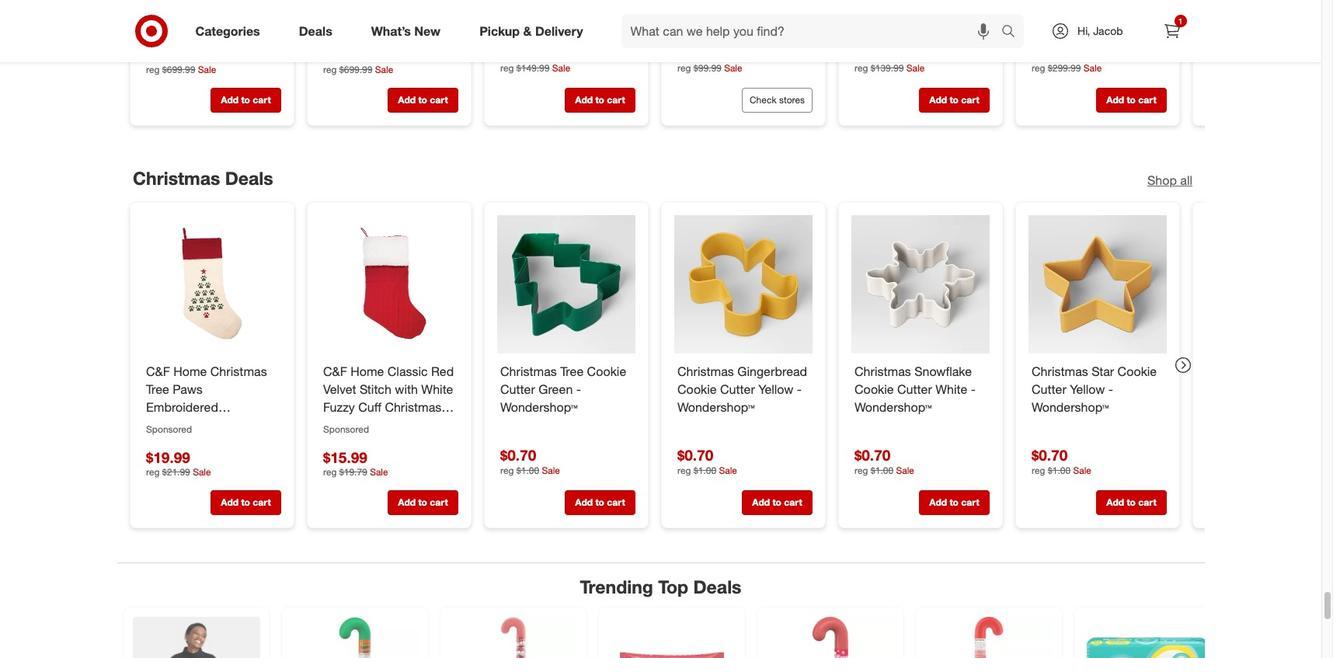 Task type: describe. For each thing, give the bounding box(es) containing it.
deals link
[[286, 14, 352, 48]]

what's new
[[371, 23, 441, 39]]

christmas snowflake cookie cutter white - wondershop™ link
[[855, 363, 987, 416]]

christmas gingerbread cookie cutter yellow - wondershop™ link
[[677, 363, 810, 416]]

what's new link
[[358, 14, 460, 48]]

cutter for gingerbread
[[720, 381, 755, 397]]

$249.99
[[1032, 44, 1084, 62]]

gingerbread
[[737, 363, 807, 379]]

cutter for star
[[1032, 381, 1067, 397]]

check stores
[[750, 95, 805, 106]]

$299.99 inside "$249.99 reg $299.99 sale add to cart"
[[1048, 63, 1081, 74]]

$69.99
[[677, 44, 722, 62]]

$0.70 for christmas star cookie cutter yellow - wondershop™
[[1032, 446, 1068, 464]]

$19.99
[[146, 448, 190, 466]]

stocking
[[206, 417, 254, 432]]

jacob
[[1094, 24, 1124, 37]]

delivery
[[535, 23, 583, 39]]

wondershop™ for star
[[1032, 399, 1109, 415]]

pickup & delivery
[[480, 23, 583, 39]]

c&f for $19.99
[[146, 363, 170, 379]]

reg $149.99 sale
[[500, 63, 570, 74]]

christmas star cookie cutter yellow - wondershop™
[[1032, 363, 1157, 415]]

sale inside "$249.99 reg $299.99 sale add to cart"
[[1084, 63, 1102, 74]]

white inside c&f home classic red velvet stitch with white fuzzy cuff christmas stocking, 20.0- in.
[[421, 381, 453, 397]]

fuzzy
[[323, 399, 355, 415]]

to inside "$249.99 reg $299.99 sale add to cart"
[[1127, 95, 1136, 106]]

wondershop™ for tree
[[500, 399, 578, 415]]

cookie for christmas snowflake cookie cutter white - wondershop™
[[855, 381, 894, 397]]

christmas inside christmas star cookie cutter yellow - wondershop™
[[1032, 363, 1088, 379]]

shop
[[1148, 172, 1177, 188]]

tree inside christmas tree cookie cutter green - wondershop™
[[560, 363, 583, 379]]

$21.99
[[162, 466, 190, 478]]

pickup & delivery link
[[466, 14, 603, 48]]

hi, jacob
[[1078, 24, 1124, 37]]

shop all
[[1148, 172, 1193, 188]]

$99.99 inside $99.99 reg $139.99 sale
[[855, 44, 899, 62]]

- for tree
[[576, 381, 581, 397]]

reg inside $299.99 reg $699.99 sale
[[323, 64, 337, 76]]

What can we help you find? suggestions appear below search field
[[621, 14, 1006, 48]]

$69.99 reg $99.99 sale
[[677, 44, 742, 74]]

sponsored for $15.99
[[323, 423, 369, 435]]

snowflake
[[915, 363, 972, 379]]

$0.70 reg $1.00 sale for christmas star cookie cutter yellow - wondershop™
[[1032, 446, 1092, 476]]

sponsored for $19.99
[[146, 423, 192, 435]]

1 vertical spatial deals
[[225, 167, 273, 189]]

c&f home classic red velvet stitch with white fuzzy cuff christmas stocking, 20.0- in. link
[[323, 363, 455, 432]]

1
[[1179, 16, 1183, 26]]

hi,
[[1078, 24, 1091, 37]]

yellow for gingerbread
[[758, 381, 793, 397]]

white inside christmas snowflake cookie cutter white - wondershop™
[[936, 381, 967, 397]]

top
[[659, 576, 689, 598]]

cart inside "$249.99 reg $299.99 sale add to cart"
[[1138, 95, 1157, 106]]

stitch
[[359, 381, 391, 397]]

$299.99 inside $299.99 reg $699.99 sale
[[323, 46, 375, 64]]

c&f home christmas tree paws embroidered christmas stocking link
[[146, 363, 278, 432]]

paws
[[172, 381, 202, 397]]

$399.99 reg $699.99 sale
[[146, 46, 216, 76]]

shop all link
[[1148, 172, 1193, 189]]

sale inside $69.99 reg $99.99 sale
[[724, 63, 742, 74]]

with
[[395, 381, 418, 397]]

new
[[415, 23, 441, 39]]

- for snowflake
[[971, 381, 976, 397]]

yellow for star
[[1070, 381, 1105, 397]]

christmas inside christmas tree cookie cutter green - wondershop™
[[500, 363, 557, 379]]

$0.70 reg $1.00 sale for christmas tree cookie cutter green - wondershop™
[[500, 446, 560, 476]]

in.
[[410, 417, 423, 432]]

20.0-
[[378, 417, 407, 432]]

c&f for $15.99
[[323, 363, 347, 379]]

c&f home classic red velvet stitch with white fuzzy cuff christmas stocking, 20.0- in.
[[323, 363, 454, 432]]

red
[[431, 363, 454, 379]]

tree inside "c&f home christmas tree paws embroidered christmas stocking"
[[146, 381, 169, 397]]

christmas inside christmas snowflake cookie cutter white - wondershop™
[[855, 363, 911, 379]]

$1.00 for christmas snowflake cookie cutter white - wondershop™
[[871, 465, 894, 476]]

what's
[[371, 23, 411, 39]]

$99.99 reg $139.99 sale
[[855, 44, 925, 74]]

$0.70 reg $1.00 sale for christmas snowflake cookie cutter white - wondershop™
[[855, 446, 914, 476]]

wondershop™ for gingerbread
[[677, 399, 755, 415]]

classic
[[387, 363, 428, 379]]

search button
[[995, 14, 1032, 51]]

$0.70 for christmas gingerbread cookie cutter yellow - wondershop™
[[677, 446, 713, 464]]

home for $19.99
[[173, 363, 207, 379]]

trending
[[580, 576, 654, 598]]

stores
[[779, 95, 805, 106]]

sale inside $299.99 reg $699.99 sale
[[375, 64, 393, 76]]

trending top deals
[[580, 576, 742, 598]]

$139.99
[[871, 63, 904, 74]]

christmas gingerbread cookie cutter yellow - wondershop™
[[677, 363, 807, 415]]

cuff
[[358, 399, 381, 415]]

$99.99 inside $69.99 reg $99.99 sale
[[694, 63, 722, 74]]



Task type: vqa. For each thing, say whether or not it's contained in the screenshot.
Classic
yes



Task type: locate. For each thing, give the bounding box(es) containing it.
1 $0.70 from the left
[[500, 446, 536, 464]]

0 vertical spatial $99.99
[[855, 44, 899, 62]]

c&f
[[146, 363, 170, 379], [323, 363, 347, 379]]

wondershop™
[[500, 399, 578, 415], [677, 399, 755, 415], [855, 399, 932, 415], [1032, 399, 1109, 415]]

2 horizontal spatial deals
[[694, 576, 742, 598]]

sponsored up $399.99
[[146, 21, 192, 33]]

&
[[523, 23, 532, 39]]

- inside christmas star cookie cutter yellow - wondershop™
[[1109, 381, 1113, 397]]

christmas gingerbread cookie cutter yellow - wondershop™ image
[[674, 215, 813, 353], [674, 215, 813, 353]]

2 $1.00 from the left
[[694, 465, 716, 476]]

women's crewneck graphic pullover sweater - a new day™ image
[[133, 617, 260, 658], [133, 617, 260, 658]]

to
[[241, 95, 250, 106], [418, 95, 427, 106], [595, 95, 604, 106], [950, 95, 959, 106], [1127, 95, 1136, 106], [241, 497, 250, 508], [418, 497, 427, 508], [595, 497, 604, 508], [773, 497, 781, 508], [950, 497, 959, 508], [1127, 497, 1136, 508]]

wondershop™ inside christmas gingerbread cookie cutter yellow - wondershop™
[[677, 399, 755, 415]]

- inside christmas gingerbread cookie cutter yellow - wondershop™
[[797, 381, 802, 397]]

wondershop™ inside christmas star cookie cutter yellow - wondershop™
[[1032, 399, 1109, 415]]

4 $0.70 from the left
[[1032, 446, 1068, 464]]

1 horizontal spatial tree
[[560, 363, 583, 379]]

2 $0.70 from the left
[[677, 446, 713, 464]]

0 horizontal spatial deals
[[225, 167, 273, 189]]

cutter
[[500, 381, 535, 397], [720, 381, 755, 397], [897, 381, 932, 397], [1032, 381, 1067, 397]]

1 link
[[1155, 14, 1190, 48]]

$699.99 for $399.99
[[162, 64, 195, 76]]

0 horizontal spatial $99.99
[[694, 63, 722, 74]]

add
[[221, 95, 238, 106], [398, 95, 416, 106], [575, 95, 593, 106], [929, 95, 947, 106], [1107, 95, 1124, 106], [221, 497, 238, 508], [398, 497, 416, 508], [575, 497, 593, 508], [752, 497, 770, 508], [929, 497, 947, 508], [1107, 497, 1124, 508]]

christmas tree cookie cutter green - wondershop™ image
[[497, 215, 635, 353], [497, 215, 635, 353]]

$399.99
[[146, 46, 198, 64]]

wondershop™ inside christmas tree cookie cutter green - wondershop™
[[500, 399, 578, 415]]

home inside "c&f home christmas tree paws embroidered christmas stocking"
[[173, 363, 207, 379]]

- for gingerbread
[[797, 381, 802, 397]]

2 wondershop™ from the left
[[677, 399, 755, 415]]

sale
[[552, 63, 570, 74], [724, 63, 742, 74], [907, 63, 925, 74], [1084, 63, 1102, 74], [198, 64, 216, 76], [375, 64, 393, 76], [542, 465, 560, 476], [719, 465, 737, 476], [896, 465, 914, 476], [1073, 465, 1092, 476], [192, 466, 211, 478], [370, 466, 388, 478]]

christmas star cookie cutter yellow - wondershop™ link
[[1032, 363, 1164, 416]]

stocking,
[[323, 417, 374, 432]]

$1.00 for christmas tree cookie cutter green - wondershop™
[[516, 465, 539, 476]]

home for $15.99
[[350, 363, 384, 379]]

home inside c&f home classic red velvet stitch with white fuzzy cuff christmas stocking, 20.0- in.
[[350, 363, 384, 379]]

pampers swaddlers active baby diapers - (select size and count) image
[[1084, 617, 1211, 658], [1084, 617, 1211, 658]]

cutter inside christmas star cookie cutter yellow - wondershop™
[[1032, 381, 1067, 397]]

cookie inside christmas tree cookie cutter green - wondershop™
[[587, 363, 626, 379]]

2 vertical spatial deals
[[694, 576, 742, 598]]

star
[[1092, 363, 1114, 379]]

2 $699.99 from the left
[[339, 64, 372, 76]]

cutter inside christmas snowflake cookie cutter white - wondershop™
[[897, 381, 932, 397]]

white down red
[[421, 381, 453, 397]]

christmas inside christmas gingerbread cookie cutter yellow - wondershop™
[[677, 363, 734, 379]]

1 yellow from the left
[[758, 381, 793, 397]]

2 $0.70 reg $1.00 sale from the left
[[677, 446, 737, 476]]

1 horizontal spatial c&f
[[323, 363, 347, 379]]

1 horizontal spatial home
[[350, 363, 384, 379]]

$19.99 reg $21.99 sale
[[146, 448, 211, 478]]

1 c&f from the left
[[146, 363, 170, 379]]

embroidered
[[146, 399, 218, 415]]

- inside christmas snowflake cookie cutter white - wondershop™
[[971, 381, 976, 397]]

- for star
[[1109, 381, 1113, 397]]

$0.70 reg $1.00 sale
[[500, 446, 560, 476], [677, 446, 737, 476], [855, 446, 914, 476], [1032, 446, 1092, 476]]

0 horizontal spatial $299.99
[[323, 46, 375, 64]]

1 horizontal spatial white
[[936, 381, 967, 397]]

0 horizontal spatial yellow
[[758, 381, 793, 397]]

c&f home christmas tree paws embroidered christmas stocking
[[146, 363, 267, 432]]

3 wondershop™ from the left
[[855, 399, 932, 415]]

$0.70 reg $1.00 sale for christmas gingerbread cookie cutter yellow - wondershop™
[[677, 446, 737, 476]]

hershey's kisses milk chocolate filled plastic cane holiday candy - 2.88oz image
[[767, 617, 894, 658], [767, 617, 894, 658]]

$299.99 down what's
[[323, 46, 375, 64]]

$1.00 for christmas gingerbread cookie cutter yellow - wondershop™
[[694, 465, 716, 476]]

2 home from the left
[[350, 363, 384, 379]]

add inside "$249.99 reg $299.99 sale add to cart"
[[1107, 95, 1124, 106]]

- right the green
[[576, 381, 581, 397]]

home
[[173, 363, 207, 379], [350, 363, 384, 379]]

$0.70 for christmas tree cookie cutter green - wondershop™
[[500, 446, 536, 464]]

0 horizontal spatial home
[[173, 363, 207, 379]]

skittles filled holiday candy canes - 2.6oz image
[[450, 617, 577, 658], [450, 617, 577, 658]]

0 horizontal spatial white
[[421, 381, 453, 397]]

sponsored down embroidered
[[146, 423, 192, 435]]

sponsored for $399.99
[[146, 21, 192, 33]]

add to cart button
[[210, 89, 281, 113], [387, 89, 458, 113], [565, 89, 635, 113], [919, 89, 990, 113], [1096, 89, 1167, 113], [210, 490, 281, 515], [387, 490, 458, 515], [565, 490, 635, 515], [742, 490, 813, 515], [919, 490, 990, 515], [1096, 490, 1167, 515]]

wondershop™ down snowflake
[[855, 399, 932, 415]]

$0.70
[[500, 446, 536, 464], [677, 446, 713, 464], [855, 446, 891, 464], [1032, 446, 1068, 464]]

reese's peanut butter cups holiday candy filled plastic cane miniatures - 2.17oz image
[[291, 617, 419, 658], [291, 617, 419, 658]]

$699.99 inside $299.99 reg $699.99 sale
[[339, 64, 372, 76]]

-
[[576, 381, 581, 397], [797, 381, 802, 397], [971, 381, 976, 397], [1109, 381, 1113, 397]]

white
[[421, 381, 453, 397], [936, 381, 967, 397]]

c&f inside c&f home classic red velvet stitch with white fuzzy cuff christmas stocking, 20.0- in.
[[323, 363, 347, 379]]

0 horizontal spatial tree
[[146, 381, 169, 397]]

1 home from the left
[[173, 363, 207, 379]]

4 wondershop™ from the left
[[1032, 399, 1109, 415]]

wondershop™ down 'star'
[[1032, 399, 1109, 415]]

m&m's milk chocolate holiday cane - 3oz image
[[925, 617, 1053, 658], [925, 617, 1053, 658]]

$99.99 up $139.99 at the right top of page
[[855, 44, 899, 62]]

c&f up embroidered
[[146, 363, 170, 379]]

hershey's kisses milk chocolate holiday candy bag - 10.1oz image
[[608, 617, 736, 658], [608, 617, 736, 658]]

yellow down gingerbread
[[758, 381, 793, 397]]

christmas
[[133, 167, 220, 189], [210, 363, 267, 379], [500, 363, 557, 379], [677, 363, 734, 379], [855, 363, 911, 379], [1032, 363, 1088, 379], [385, 399, 441, 415], [146, 417, 202, 432]]

2 white from the left
[[936, 381, 967, 397]]

christmas deals
[[133, 167, 273, 189]]

$1.00
[[516, 465, 539, 476], [694, 465, 716, 476], [871, 465, 894, 476], [1048, 465, 1071, 476]]

christmas inside c&f home classic red velvet stitch with white fuzzy cuff christmas stocking, 20.0- in.
[[385, 399, 441, 415]]

cookie for christmas star cookie cutter yellow - wondershop™
[[1118, 363, 1157, 379]]

4 cutter from the left
[[1032, 381, 1067, 397]]

- inside christmas tree cookie cutter green - wondershop™
[[576, 381, 581, 397]]

white down snowflake
[[936, 381, 967, 397]]

0 horizontal spatial c&f
[[146, 363, 170, 379]]

$15.99
[[323, 448, 367, 466]]

$699.99 down $399.99
[[162, 64, 195, 76]]

sponsored up $299.99 reg $699.99 sale in the left of the page
[[323, 21, 369, 33]]

1 $0.70 reg $1.00 sale from the left
[[500, 446, 560, 476]]

cutter inside christmas gingerbread cookie cutter yellow - wondershop™
[[720, 381, 755, 397]]

2 - from the left
[[797, 381, 802, 397]]

$1.00 for christmas star cookie cutter yellow - wondershop™
[[1048, 465, 1071, 476]]

1 cutter from the left
[[500, 381, 535, 397]]

$299.99 down $249.99
[[1048, 63, 1081, 74]]

$699.99 inside $399.99 reg $699.99 sale
[[162, 64, 195, 76]]

deals
[[299, 23, 332, 39], [225, 167, 273, 189], [694, 576, 742, 598]]

- down snowflake
[[971, 381, 976, 397]]

home up paws
[[173, 363, 207, 379]]

cookie inside christmas star cookie cutter yellow - wondershop™
[[1118, 363, 1157, 379]]

2 cutter from the left
[[720, 381, 755, 397]]

4 $0.70 reg $1.00 sale from the left
[[1032, 446, 1092, 476]]

$99.99
[[855, 44, 899, 62], [694, 63, 722, 74]]

1 - from the left
[[576, 381, 581, 397]]

c&f home christmas tree paws embroidered christmas stocking image
[[143, 215, 281, 353], [143, 215, 281, 353]]

cutter for tree
[[500, 381, 535, 397]]

1 horizontal spatial yellow
[[1070, 381, 1105, 397]]

0 vertical spatial deals
[[299, 23, 332, 39]]

3 - from the left
[[971, 381, 976, 397]]

$19.79
[[339, 466, 367, 478]]

reg inside the $15.99 reg $19.79 sale
[[323, 466, 337, 478]]

cookie inside christmas gingerbread cookie cutter yellow - wondershop™
[[677, 381, 717, 397]]

$699.99
[[162, 64, 195, 76], [339, 64, 372, 76]]

cookie for christmas gingerbread cookie cutter yellow - wondershop™
[[677, 381, 717, 397]]

cart
[[252, 95, 271, 106], [430, 95, 448, 106], [607, 95, 625, 106], [961, 95, 979, 106], [1138, 95, 1157, 106], [252, 497, 271, 508], [430, 497, 448, 508], [607, 497, 625, 508], [784, 497, 802, 508], [961, 497, 979, 508], [1138, 497, 1157, 508]]

green
[[538, 381, 573, 397]]

tree
[[560, 363, 583, 379], [146, 381, 169, 397]]

2 c&f from the left
[[323, 363, 347, 379]]

$249.99 reg $299.99 sale add to cart
[[1032, 44, 1157, 106]]

$299.99
[[323, 46, 375, 64], [1048, 63, 1081, 74]]

tree up the green
[[560, 363, 583, 379]]

home up "stitch"
[[350, 363, 384, 379]]

reg
[[500, 63, 514, 74], [677, 63, 691, 74], [855, 63, 868, 74], [1032, 63, 1045, 74], [146, 64, 159, 76], [323, 64, 337, 76], [500, 465, 514, 476], [677, 465, 691, 476], [855, 465, 868, 476], [1032, 465, 1045, 476], [146, 466, 159, 478], [323, 466, 337, 478]]

cookie inside christmas snowflake cookie cutter white - wondershop™
[[855, 381, 894, 397]]

3 $1.00 from the left
[[871, 465, 894, 476]]

c&f inside "c&f home christmas tree paws embroidered christmas stocking"
[[146, 363, 170, 379]]

reg inside $69.99 reg $99.99 sale
[[677, 63, 691, 74]]

yellow inside christmas star cookie cutter yellow - wondershop™
[[1070, 381, 1105, 397]]

1 white from the left
[[421, 381, 453, 397]]

velvet
[[323, 381, 356, 397]]

cookie for christmas tree cookie cutter green - wondershop™
[[587, 363, 626, 379]]

$299.99 reg $699.99 sale
[[323, 46, 393, 76]]

3 $0.70 reg $1.00 sale from the left
[[855, 446, 914, 476]]

sale inside $99.99 reg $139.99 sale
[[907, 63, 925, 74]]

sponsored
[[146, 21, 192, 33], [323, 21, 369, 33], [146, 423, 192, 435], [323, 423, 369, 435]]

wondershop™ down the green
[[500, 399, 578, 415]]

sponsored down fuzzy at the bottom
[[323, 423, 369, 435]]

1 horizontal spatial $99.99
[[855, 44, 899, 62]]

$0.70 for christmas snowflake cookie cutter white - wondershop™
[[855, 446, 891, 464]]

3 cutter from the left
[[897, 381, 932, 397]]

$99.99 down $69.99
[[694, 63, 722, 74]]

0 horizontal spatial $699.99
[[162, 64, 195, 76]]

christmas star cookie cutter yellow - wondershop™ image
[[1029, 215, 1167, 353], [1029, 215, 1167, 353]]

sale inside $19.99 reg $21.99 sale
[[192, 466, 211, 478]]

reg inside $99.99 reg $139.99 sale
[[855, 63, 868, 74]]

$699.99 down what's
[[339, 64, 372, 76]]

$699.99 for $299.99
[[339, 64, 372, 76]]

- down 'star'
[[1109, 381, 1113, 397]]

check stores button
[[742, 89, 813, 113]]

categories link
[[182, 14, 280, 48]]

reg inside "$249.99 reg $299.99 sale add to cart"
[[1032, 63, 1045, 74]]

cutter inside christmas tree cookie cutter green - wondershop™
[[500, 381, 535, 397]]

- down gingerbread
[[797, 381, 802, 397]]

christmas tree cookie cutter green - wondershop™ link
[[500, 363, 632, 416]]

yellow
[[758, 381, 793, 397], [1070, 381, 1105, 397]]

categories
[[195, 23, 260, 39]]

1 $1.00 from the left
[[516, 465, 539, 476]]

reg inside $399.99 reg $699.99 sale
[[146, 64, 159, 76]]

1 horizontal spatial $699.99
[[339, 64, 372, 76]]

wondershop™ for snowflake
[[855, 399, 932, 415]]

1 horizontal spatial $299.99
[[1048, 63, 1081, 74]]

1 vertical spatial $99.99
[[694, 63, 722, 74]]

sale inside $399.99 reg $699.99 sale
[[198, 64, 216, 76]]

christmas tree cookie cutter green - wondershop™
[[500, 363, 626, 415]]

search
[[995, 25, 1032, 40]]

c&f up velvet
[[323, 363, 347, 379]]

2 yellow from the left
[[1070, 381, 1105, 397]]

cutter for snowflake
[[897, 381, 932, 397]]

c&f home classic red velvet stitch with white fuzzy cuff christmas stocking, 20.0- in. image
[[320, 215, 458, 353], [320, 215, 458, 353]]

4 $1.00 from the left
[[1048, 465, 1071, 476]]

pickup
[[480, 23, 520, 39]]

3 $0.70 from the left
[[855, 446, 891, 464]]

tree left paws
[[146, 381, 169, 397]]

wondershop™ inside christmas snowflake cookie cutter white - wondershop™
[[855, 399, 932, 415]]

all
[[1180, 172, 1193, 188]]

0 vertical spatial tree
[[560, 363, 583, 379]]

reg inside $19.99 reg $21.99 sale
[[146, 466, 159, 478]]

1 vertical spatial tree
[[146, 381, 169, 397]]

4 - from the left
[[1109, 381, 1113, 397]]

add to cart
[[221, 95, 271, 106], [398, 95, 448, 106], [575, 95, 625, 106], [929, 95, 979, 106], [221, 497, 271, 508], [398, 497, 448, 508], [575, 497, 625, 508], [752, 497, 802, 508], [929, 497, 979, 508], [1107, 497, 1157, 508]]

1 wondershop™ from the left
[[500, 399, 578, 415]]

yellow inside christmas gingerbread cookie cutter yellow - wondershop™
[[758, 381, 793, 397]]

sale inside the $15.99 reg $19.79 sale
[[370, 466, 388, 478]]

1 horizontal spatial deals
[[299, 23, 332, 39]]

check
[[750, 95, 777, 106]]

cookie
[[587, 363, 626, 379], [1118, 363, 1157, 379], [677, 381, 717, 397], [855, 381, 894, 397]]

$149.99
[[516, 63, 549, 74]]

christmas snowflake cookie cutter white - wondershop™
[[855, 363, 976, 415]]

1 $699.99 from the left
[[162, 64, 195, 76]]

wondershop™ down gingerbread
[[677, 399, 755, 415]]

christmas snowflake cookie cutter white - wondershop™ image
[[851, 215, 990, 353], [851, 215, 990, 353]]

yellow down 'star'
[[1070, 381, 1105, 397]]

$15.99 reg $19.79 sale
[[323, 448, 388, 478]]



